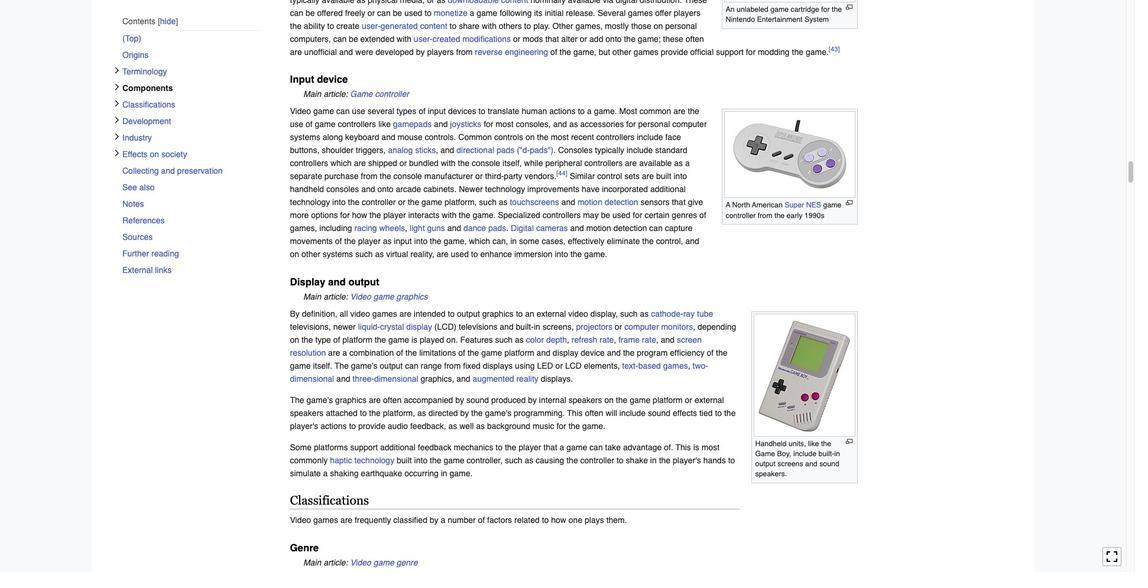 Task type: vqa. For each thing, say whether or not it's contained in the screenshot.
After Hours Link
no



Task type: locate. For each thing, give the bounding box(es) containing it.
user- for generated
[[362, 21, 381, 31]]

2 vertical spatial game's
[[485, 408, 512, 418]]

0 vertical spatial which
[[331, 159, 352, 168]]

0 horizontal spatial often
[[383, 395, 402, 405]]

contents
[[122, 16, 155, 26]]

on inside for most consoles, and as accessories for personal computer systems along keyboard and mouse controls. common controls on the most recent controllers include face buttons, shoulder triggers,
[[526, 133, 535, 142]]

are right common
[[674, 107, 686, 116]]

x small image for components
[[113, 83, 120, 90]]

1 horizontal spatial rate
[[642, 335, 656, 344]]

6 x small image from the top
[[113, 149, 120, 157]]

be
[[306, 8, 315, 18], [393, 8, 402, 18], [349, 34, 358, 44], [601, 211, 610, 220]]

a up the share
[[470, 8, 475, 18]]

common
[[640, 107, 671, 116]]

directed
[[429, 408, 458, 418]]

games
[[628, 8, 653, 18], [634, 47, 659, 57], [372, 309, 397, 318], [663, 361, 688, 371], [313, 516, 338, 525]]

an unlabeled game cartridge for the nintendo entertainment system
[[726, 5, 842, 24]]

2 rate from the left
[[642, 335, 656, 344]]

used inside nominally available via digital distribution. these can be offered freely or can be used to
[[405, 8, 422, 18]]

more
[[290, 211, 309, 220]]

often left will
[[585, 408, 604, 418]]

game. inside and motion detection can capture movements of the player as input into the game, which can, in some cases, effectively eliminate the control, and on other systems such as virtual reality, are used to enhance immersion into the game.
[[584, 250, 607, 259]]

include inside 'the game's graphics are often accompanied by sound produced by internal speakers on the game platform or external speakers attached to the platform, as directed by the game's programming. this often will include sound effects tied to the player's actions to provide audio feedback, as well as background music for the game.'
[[620, 408, 646, 418]]

output inside by definition, all video games are intended to output graphics to an external video display, such as cathode-ray tube televisions, newer liquid-crystal display (lcd) televisions and built-in screens, projectors or computer monitors
[[457, 309, 480, 318]]

from inside '. consoles typically include standard controllers which are shipped or bundled with the console itself, while peripheral controllers are available as a separate purchase from the console manufacturer or third-party vendors.'
[[361, 172, 378, 181]]

0 horizontal spatial which
[[331, 159, 352, 168]]

article: up along
[[324, 89, 348, 99]]

1 horizontal spatial speakers
[[569, 395, 602, 405]]

technology down handheld
[[290, 198, 330, 207]]

game. down controller,
[[450, 469, 473, 478]]

cartridge
[[791, 5, 819, 14]]

how
[[352, 211, 367, 220], [551, 516, 567, 525]]

1 vertical spatial built
[[397, 456, 412, 465]]

can inside the to share with others to play. other games, mostly those on personal computers, can be extended with
[[333, 34, 347, 44]]

onto left arcade
[[378, 185, 394, 194]]

1 vertical spatial platform
[[505, 348, 534, 358]]

by up programming.
[[528, 395, 537, 405]]

as left the causing
[[525, 456, 534, 465]]

1 horizontal spatial built
[[656, 172, 672, 181]]

external up screens,
[[537, 309, 566, 318]]

1 vertical spatial how
[[551, 516, 567, 525]]

1 vertical spatial which
[[469, 237, 490, 246]]

most inside some platforms support additional feedback mechanics to the player that a game can take advantage of. this is most commonly
[[702, 443, 720, 452]]

analog
[[388, 146, 413, 155]]

an
[[726, 5, 735, 14]]

can inside video game can use several types of input devices to translate human actions to a game. most common are the use of game controllers like
[[336, 107, 350, 116]]

player's inside 'the game's graphics are often accompanied by sound produced by internal speakers on the game platform or external speakers attached to the platform, as directed by the game's programming. this often will include sound effects tied to the player's actions to provide audio feedback, as well as background music for the game.'
[[290, 421, 318, 431]]

games, inside the sensors that give more options for how the player interacts with the game. specialized controllers may be used for certain genres of games, including
[[290, 224, 317, 233]]

that
[[545, 34, 559, 44], [672, 198, 686, 207], [544, 443, 557, 452]]

the right the cartridge
[[832, 5, 842, 14]]

1 vertical spatial support
[[350, 443, 378, 452]]

for up 'common'
[[484, 120, 494, 129]]

video games are frequently classified by a number of factors related to how one plays them.
[[290, 516, 627, 525]]

1 vertical spatial used
[[613, 211, 631, 220]]

game inside game controller from the early 1990s
[[824, 201, 842, 210]]

two- dimensional link
[[290, 361, 708, 384]]

with inside '. consoles typically include standard controllers which are shipped or bundled with the console itself, while peripheral controllers are available as a separate purchase from the console manufacturer or third-party vendors.'
[[441, 159, 456, 168]]

1 vertical spatial motion
[[586, 224, 611, 233]]

the down guns
[[430, 237, 441, 246]]

sets
[[625, 172, 640, 181]]

such right display,
[[620, 309, 638, 318]]

1 vertical spatial display
[[553, 348, 579, 358]]

pads")
[[530, 146, 554, 155]]

1 vertical spatial console
[[394, 172, 422, 181]]

0 vertical spatial additional
[[650, 185, 686, 194]]

the right tied
[[724, 408, 736, 418]]

(top)
[[122, 34, 141, 43]]

controller inside game controller from the early 1990s
[[726, 211, 756, 220]]

1 horizontal spatial input
[[428, 107, 446, 116]]

1 vertical spatial games,
[[290, 224, 317, 233]]

1 horizontal spatial dimensional
[[374, 374, 418, 384]]

as up specialized
[[499, 198, 508, 207]]

the
[[335, 361, 349, 371], [290, 395, 304, 405]]

joysticks link
[[450, 120, 482, 129]]

0 vertical spatial device
[[317, 74, 348, 85]]

1 vertical spatial external
[[695, 395, 724, 405]]

including
[[320, 224, 352, 233]]

like inside video game can use several types of input devices to translate human actions to a game. most common are the use of game controllers like
[[378, 120, 391, 129]]

directional pads ("d-pads") link
[[457, 146, 554, 155]]

motion inside and motion detection can capture movements of the player as input into the game, which can, in some cases, effectively eliminate the control, and on other systems such as virtual reality, are used to enhance immersion into the game.
[[586, 224, 611, 233]]

controller inside similar control sets are built into handheld consoles and onto arcade cabinets. newer technology improvements have incorporated additional technology into the controller or the game platform, such as
[[362, 198, 396, 207]]

touchscreens link
[[510, 198, 559, 207]]

1 horizontal spatial player
[[383, 211, 406, 220]]

3 main from the top
[[303, 558, 321, 568]]

0 horizontal spatial used
[[405, 8, 422, 18]]

used down motion detection link at the top
[[613, 211, 631, 220]]

0 horizontal spatial device
[[317, 74, 348, 85]]

1 vertical spatial use
[[290, 120, 303, 129]]

0 vertical spatial actions
[[549, 107, 576, 116]]

x small image
[[113, 67, 120, 74], [113, 83, 120, 90], [113, 100, 120, 107], [113, 116, 120, 123], [113, 133, 120, 140], [113, 149, 120, 157]]

as inside for most consoles, and as accessories for personal computer systems along keyboard and mouse controls. common controls on the most recent controllers include face buttons, shoulder triggers,
[[569, 120, 578, 129]]

("d-
[[517, 146, 530, 155]]

2 vertical spatial main
[[303, 558, 321, 568]]

to right related on the left of page
[[542, 516, 549, 525]]

by right classified
[[430, 516, 439, 525]]

the down a north american super nes
[[775, 211, 785, 220]]

two-
[[693, 361, 708, 371]]

rate
[[600, 335, 614, 344], [642, 335, 656, 344]]

1 horizontal spatial how
[[551, 516, 567, 525]]

such inside built into the game controller, such as causing the controller to shake in the player's hands to simulate a shaking earthquake occurring in game.
[[505, 456, 522, 465]]

5 x small image from the top
[[113, 133, 120, 140]]

1 horizontal spatial computer
[[673, 120, 707, 129]]

actions inside 'the game's graphics are often accompanied by sound produced by internal speakers on the game platform or external speakers attached to the platform, as directed by the game's programming. this often will include sound effects tied to the player's actions to provide audio feedback, as well as background music for the game.'
[[321, 421, 347, 431]]

game. up take
[[583, 421, 606, 431]]

plays
[[585, 516, 604, 525]]

components link
[[122, 80, 269, 96]]

can down create at the left
[[333, 34, 347, 44]]

1 vertical spatial players
[[427, 47, 454, 57]]

can inside and motion detection can capture movements of the player as input into the game, which can, in some cases, effectively eliminate the control, and on other systems such as virtual reality, are used to enhance immersion into the game.
[[650, 224, 663, 233]]

efficiency
[[670, 348, 705, 358]]

0 horizontal spatial use
[[290, 120, 303, 129]]

input inside video game can use several types of input devices to translate human actions to a game. most common are the use of game controllers like
[[428, 107, 446, 116]]

video game genre link
[[350, 558, 418, 568]]

display inside by definition, all video games are intended to output graphics to an external video display, such as cathode-ray tube televisions, newer liquid-crystal display (lcd) televisions and built-in screens, projectors or computer monitors
[[406, 322, 432, 331]]

for
[[821, 5, 830, 14], [746, 47, 756, 57], [484, 120, 494, 129], [626, 120, 636, 129], [340, 211, 350, 220], [633, 211, 643, 220], [557, 421, 566, 431]]

american
[[752, 201, 783, 210]]

additional up sensors
[[650, 185, 686, 194]]

and inside similar control sets are built into handheld consoles and onto arcade cabinets. newer technology improvements have incorporated additional technology into the controller or the game platform, such as
[[361, 185, 375, 194]]

0 horizontal spatial platform,
[[383, 408, 415, 418]]

video up "liquid-"
[[350, 309, 370, 318]]

game inside "display and output main article: video game graphics"
[[374, 292, 394, 301]]

1 horizontal spatial video
[[569, 309, 588, 318]]

1 vertical spatial onto
[[378, 185, 394, 194]]

sensors
[[641, 198, 670, 207]]

wheels
[[379, 224, 405, 233]]

simulate
[[290, 469, 321, 478]]

0 vertical spatial sound
[[467, 395, 489, 405]]

the inside or mods that alter or add onto the game; these often are unofficial and were developed by players from
[[624, 34, 636, 44]]

limitations
[[419, 348, 456, 358]]

1 vertical spatial .
[[506, 224, 509, 233]]

motion down may
[[586, 224, 611, 233]]

other right but
[[613, 47, 632, 57]]

1 vertical spatial this
[[676, 443, 691, 452]]

capture
[[665, 224, 693, 233]]

0 vertical spatial graphics
[[397, 292, 428, 301]]

causing
[[536, 456, 564, 465]]

a left "shaking"
[[323, 469, 328, 478]]

game, down racing wheels , light guns and dance pads . digital cameras
[[444, 237, 467, 246]]

1 horizontal spatial onto
[[606, 34, 622, 44]]

but
[[599, 47, 610, 57]]

on inside and motion detection can capture movements of the player as input into the game, which can, in some cases, effectively eliminate the control, and on other systems such as virtual reality, are used to enhance immersion into the game.
[[290, 250, 299, 259]]

computer inside by definition, all video games are intended to output graphics to an external video display, such as cathode-ray tube televisions, newer liquid-crystal display (lcd) televisions and built-in screens, projectors or computer monitors
[[625, 322, 659, 331]]

1 vertical spatial player
[[358, 237, 381, 246]]

the down the those
[[624, 34, 636, 44]]

is
[[412, 335, 418, 344], [694, 443, 700, 452]]

0 horizontal spatial dimensional
[[290, 374, 334, 384]]

available inside '. consoles typically include standard controllers which are shipped or bundled with the console itself, while peripheral controllers are available as a separate purchase from the console manufacturer or third-party vendors.'
[[639, 159, 672, 168]]

and down fixed
[[457, 374, 471, 384]]

1 horizontal spatial used
[[451, 250, 469, 259]]

0 horizontal spatial game,
[[444, 237, 467, 246]]

1 x small image from the top
[[113, 67, 120, 74]]

3 article: from the top
[[324, 558, 348, 568]]

1 vertical spatial article:
[[324, 292, 348, 301]]

game,
[[574, 47, 597, 57], [444, 237, 467, 246]]

as left virtual
[[375, 250, 384, 259]]

1 vertical spatial game
[[755, 449, 775, 458]]

2 vertical spatial graphics
[[335, 395, 367, 405]]

x small image for industry
[[113, 133, 120, 140]]

are down the computers,
[[290, 47, 302, 57]]

players down the these
[[674, 8, 701, 18]]

players down created
[[427, 47, 454, 57]]

0 vertical spatial available
[[568, 0, 601, 5]]

sound right screens
[[820, 460, 840, 468]]

effects on society link
[[122, 146, 261, 162]]

1 horizontal spatial sound
[[648, 408, 671, 418]]

from down shipped
[[361, 172, 378, 181]]

a
[[726, 201, 731, 210]]

0 horizontal spatial additional
[[380, 443, 416, 452]]

platform, inside 'the game's graphics are often accompanied by sound produced by internal speakers on the game platform or external speakers attached to the platform, as directed by the game's programming. this often will include sound effects tied to the player's actions to provide audio feedback, as well as background music for the game.'
[[383, 408, 415, 418]]

as up recent
[[569, 120, 578, 129]]

terminology
[[122, 67, 167, 76]]

player for as
[[358, 237, 381, 246]]

a inside a game following its initial release. several games offer players the ability to create
[[470, 8, 475, 18]]

joysticks
[[450, 120, 482, 129]]

0 horizontal spatial technology
[[290, 198, 330, 207]]

controller down take
[[580, 456, 615, 465]]

x small image for classifications
[[113, 100, 120, 107]]

0 horizontal spatial available
[[568, 0, 601, 5]]

game inside input device main article: game controller
[[350, 89, 373, 99]]

game's up attached
[[307, 395, 333, 405]]

4 x small image from the top
[[113, 116, 120, 123]]

0 horizontal spatial systems
[[290, 133, 320, 142]]

to up controller,
[[496, 443, 503, 452]]

include right will
[[620, 408, 646, 418]]

1 horizontal spatial games,
[[576, 21, 603, 31]]

haptic technology
[[330, 456, 395, 465]]

0 horizontal spatial how
[[352, 211, 367, 220]]

device
[[317, 74, 348, 85], [581, 348, 605, 358]]

game's down produced at the left bottom
[[485, 408, 512, 418]]

1 horizontal spatial most
[[551, 133, 569, 142]]

games down game;
[[634, 47, 659, 57]]

as inside similar control sets are built into handheld consoles and onto arcade cabinets. newer technology improvements have incorporated additional technology into the controller or the game platform, such as
[[499, 198, 508, 207]]

2 vertical spatial that
[[544, 443, 557, 452]]

game. inside the sensors that give more options for how the player interacts with the game. specialized controllers may be used for certain genres of games, including
[[473, 211, 496, 220]]

main down the display at the left
[[303, 292, 321, 301]]

1 main from the top
[[303, 89, 321, 99]]

of right type
[[333, 335, 340, 344]]

0 vertical spatial onto
[[606, 34, 622, 44]]

take
[[605, 443, 621, 452]]

light guns link
[[410, 224, 445, 233]]

provide inside reverse engineering of the game, but other games provide official support for modding the game. [43]
[[661, 47, 688, 57]]

rate up the program
[[642, 335, 656, 344]]

article: up all
[[324, 292, 348, 301]]

personal
[[665, 21, 697, 31], [638, 120, 670, 129]]

are inside similar control sets are built into handheld consoles and onto arcade cabinets. newer technology improvements have incorporated additional technology into the controller or the game platform, such as
[[642, 172, 654, 181]]

or
[[368, 8, 375, 18], [513, 34, 521, 44], [580, 34, 587, 44], [400, 159, 407, 168], [476, 172, 483, 181], [398, 198, 406, 207], [615, 322, 622, 331], [556, 361, 563, 371], [685, 395, 693, 405]]

1 vertical spatial personal
[[638, 120, 670, 129]]

preservation
[[177, 166, 222, 175]]

, inside , depending on the type of platform the game is played on. features such as
[[693, 322, 695, 331]]

produced
[[491, 395, 526, 405]]

internal
[[539, 395, 566, 405]]

game inside handheld units, like the game boy, include built-in output screens and sound speakers.
[[755, 449, 775, 458]]

certain
[[645, 211, 670, 220]]

type
[[315, 335, 331, 344]]

on down consoles,
[[526, 133, 535, 142]]

0 horizontal spatial game's
[[307, 395, 333, 405]]

video inside video game can use several types of input devices to translate human actions to a game. most common are the use of game controllers like
[[290, 107, 311, 116]]

0 vertical spatial provide
[[661, 47, 688, 57]]

1 horizontal spatial display
[[553, 348, 579, 358]]

0 vertical spatial this
[[567, 408, 583, 418]]

programming.
[[514, 408, 565, 418]]

0 horizontal spatial user-
[[362, 21, 381, 31]]

built into the game controller, such as causing the controller to shake in the player's hands to simulate a shaking earthquake occurring in game.
[[290, 456, 735, 478]]

three-
[[353, 374, 374, 384]]

controllers up cameras
[[543, 211, 581, 220]]

0 vertical spatial used
[[405, 8, 422, 18]]

video up "liquid-"
[[350, 292, 371, 301]]

the inside a game following its initial release. several games offer players the ability to create
[[290, 21, 302, 31]]

onto inside similar control sets are built into handheld consoles and onto arcade cabinets. newer technology improvements have incorporated additional technology into the controller or the game platform, such as
[[378, 185, 394, 194]]

1 horizontal spatial platform
[[505, 348, 534, 358]]

other down 'movements'
[[302, 250, 320, 259]]

sticks
[[415, 146, 436, 155]]

on inside the to share with others to play. other games, mostly those on personal computers, can be extended with
[[654, 21, 663, 31]]

player down racing
[[358, 237, 381, 246]]

the right common
[[688, 107, 700, 116]]

the
[[832, 5, 842, 14], [290, 21, 302, 31], [624, 34, 636, 44], [560, 47, 571, 57], [792, 47, 804, 57], [688, 107, 700, 116], [537, 133, 549, 142], [458, 159, 470, 168], [380, 172, 391, 181], [348, 198, 360, 207], [408, 198, 419, 207], [370, 211, 381, 220], [459, 211, 470, 220], [775, 211, 785, 220], [344, 237, 356, 246], [430, 237, 441, 246], [642, 237, 654, 246], [571, 250, 582, 259], [302, 335, 313, 344], [375, 335, 386, 344], [406, 348, 417, 358], [468, 348, 479, 358], [623, 348, 635, 358], [716, 348, 728, 358], [616, 395, 628, 405], [369, 408, 381, 418], [471, 408, 483, 418], [724, 408, 736, 418], [569, 421, 580, 431], [821, 439, 832, 448], [505, 443, 517, 452], [430, 456, 441, 465], [567, 456, 578, 465], [659, 456, 671, 465]]

from down american
[[758, 211, 773, 220]]

player up the causing
[[519, 443, 541, 452]]

how left one
[[551, 516, 567, 525]]

2 x small image from the top
[[113, 83, 120, 90]]

to right attached
[[360, 408, 367, 418]]

release.
[[566, 8, 596, 18]]

detection
[[605, 198, 638, 207], [614, 224, 647, 233]]

extended
[[360, 34, 395, 44]]

system
[[805, 15, 829, 24]]

the down 'effectively'
[[571, 250, 582, 259]]

to left enhance
[[471, 250, 478, 259]]

2 vertical spatial often
[[585, 408, 604, 418]]

the inside an unlabeled game cartridge for the nintendo entertainment system
[[832, 5, 842, 14]]

can inside are a combination of the limitations of the game platform and display device and the program efficiency of the game itself. the game's output can range from fixed displays using led or lcd elements,
[[405, 361, 419, 371]]

2 vertical spatial most
[[702, 443, 720, 452]]

1 article: from the top
[[324, 89, 348, 99]]

them.
[[607, 516, 627, 525]]

2 horizontal spatial technology
[[485, 185, 525, 194]]

the left the limitations
[[406, 348, 417, 358]]

graphics inside by definition, all video games are intended to output graphics to an external video display, such as cathode-ray tube televisions, newer liquid-crystal display (lcd) televisions and built-in screens, projectors or computer monitors
[[482, 309, 514, 318]]

1 dimensional from the left
[[290, 374, 334, 384]]

0 horizontal spatial games,
[[290, 224, 317, 233]]

0 vertical spatial .
[[554, 146, 556, 155]]

0 vertical spatial external
[[537, 309, 566, 318]]

were
[[355, 47, 373, 57]]

which down the dance
[[469, 237, 490, 246]]

external
[[537, 309, 566, 318], [695, 395, 724, 405]]

cathode-
[[651, 309, 683, 318]]

game. inside reverse engineering of the game, but other games provide official support for modding the game. [43]
[[806, 47, 829, 57]]

using
[[515, 361, 535, 371]]

0 horizontal spatial computer
[[625, 322, 659, 331]]

detection inside and motion detection can capture movements of the player as input into the game, which can, in some cases, effectively eliminate the control, and on other systems such as virtual reality, are used to enhance immersion into the game.
[[614, 224, 647, 233]]

2 horizontal spatial platform
[[653, 395, 683, 405]]

1 horizontal spatial classifications
[[290, 494, 369, 508]]

0 vertical spatial display
[[406, 322, 432, 331]]

output inside are a combination of the limitations of the game platform and display device and the program efficiency of the game itself. the game's output can range from fixed displays using led or lcd elements,
[[380, 361, 403, 371]]

to down offered
[[327, 21, 334, 31]]

purchase
[[325, 172, 359, 181]]

speakers.
[[755, 470, 787, 479]]

which inside and motion detection can capture movements of the player as input into the game, which can, in some cases, effectively eliminate the control, and on other systems such as virtual reality, are used to enhance immersion into the game.
[[469, 237, 490, 246]]

created
[[433, 34, 460, 44]]

actions right human
[[549, 107, 576, 116]]

player inside and motion detection can capture movements of the player as input into the game, which can, in some cases, effectively eliminate the control, and on other systems such as virtual reality, are used to enhance immersion into the game.
[[358, 237, 381, 246]]

note
[[290, 88, 858, 101], [290, 290, 858, 303], [290, 556, 858, 569], [290, 569, 858, 572]]

2 main from the top
[[303, 292, 321, 301]]

player inside some platforms support additional feedback mechanics to the player that a game can take advantage of. this is most commonly
[[519, 443, 541, 452]]

motion down have
[[578, 198, 603, 207]]

the inside for most consoles, and as accessories for personal computer systems along keyboard and mouse controls. common controls on the most recent controllers include face buttons, shoulder triggers,
[[537, 133, 549, 142]]

in right can,
[[511, 237, 517, 246]]

0 vertical spatial players
[[674, 8, 701, 18]]

like
[[378, 120, 391, 129], [808, 439, 819, 448]]

can up the computers,
[[290, 8, 303, 18]]

1 horizontal spatial other
[[613, 47, 632, 57]]

0 vertical spatial article:
[[324, 89, 348, 99]]

0 vertical spatial computer
[[673, 120, 707, 129]]

analog sticks link
[[388, 146, 436, 155]]

are inside or mods that alter or add onto the game; these often are unofficial and were developed by players from
[[290, 47, 302, 57]]

game inside similar control sets are built into handheld consoles and onto arcade cabinets. newer technology improvements have incorporated additional technology into the controller or the game platform, such as
[[422, 198, 442, 207]]

and down capture
[[686, 237, 700, 246]]

or inside are a combination of the limitations of the game platform and display device and the program efficiency of the game itself. the game's output can range from fixed displays using led or lcd elements,
[[556, 361, 563, 371]]

0 horizontal spatial game
[[350, 89, 373, 99]]

0 horizontal spatial player
[[358, 237, 381, 246]]

as inside built into the game controller, such as causing the controller to shake in the player's hands to simulate a shaking earthquake occurring in game.
[[525, 456, 534, 465]]

classified
[[393, 516, 428, 525]]

alter
[[562, 34, 578, 44]]

input inside and motion detection can capture movements of the player as input into the game, which can, in some cases, effectively eliminate the control, and on other systems such as virtual reality, are used to enhance immersion into the game.
[[394, 237, 412, 246]]

personal inside for most consoles, and as accessories for personal computer systems along keyboard and mouse controls. common controls on the most recent controllers include face buttons, shoulder triggers,
[[638, 120, 670, 129]]

is right of. at right bottom
[[694, 443, 700, 452]]

0 horizontal spatial most
[[496, 120, 514, 129]]

platform up "effects"
[[653, 395, 683, 405]]

as up computer monitors link
[[640, 309, 649, 318]]

main inside genre main article: video game genre
[[303, 558, 321, 568]]

and right the display at the left
[[328, 276, 346, 288]]

provide down these
[[661, 47, 688, 57]]

1 horizontal spatial which
[[469, 237, 490, 246]]

0 vertical spatial platform,
[[445, 198, 477, 207]]

is inside some platforms support additional feedback mechanics to the player that a game can take advantage of. this is most commonly
[[694, 443, 700, 452]]

or inside nominally available via digital distribution. these can be offered freely or can be used to
[[368, 8, 375, 18]]

graphics up attached
[[335, 395, 367, 405]]

classifications down "shaking"
[[290, 494, 369, 508]]

speakers right "internal"
[[569, 395, 602, 405]]

buttons,
[[290, 146, 320, 155]]

genres
[[672, 211, 697, 220]]

controller inside built into the game controller, such as causing the controller to shake in the player's hands to simulate a shaking earthquake occurring in game.
[[580, 456, 615, 465]]

the inside game controller from the early 1990s
[[775, 211, 785, 220]]

from inside game controller from the early 1990s
[[758, 211, 773, 220]]

controller inside input device main article: game controller
[[375, 89, 409, 99]]

display up lcd
[[553, 348, 579, 358]]

may
[[583, 211, 599, 220]]

monitors
[[661, 322, 693, 331]]

3 x small image from the top
[[113, 100, 120, 107]]

0 vertical spatial built-
[[516, 322, 534, 331]]

main inside input device main article: game controller
[[303, 89, 321, 99]]

and inside handheld units, like the game boy, include built-in output screens and sound speakers.
[[806, 460, 818, 468]]

0 vertical spatial player's
[[290, 421, 318, 431]]

of.
[[664, 443, 673, 452]]

in
[[511, 237, 517, 246], [534, 322, 540, 331], [835, 449, 840, 458], [650, 456, 657, 465], [441, 469, 447, 478]]

1 horizontal spatial graphics
[[397, 292, 428, 301]]

. inside '. consoles typically include standard controllers which are shipped or bundled with the console itself, while peripheral controllers are available as a separate purchase from the console manufacturer or third-party vendors.'
[[554, 146, 556, 155]]

video
[[290, 107, 311, 116], [350, 292, 371, 301], [290, 516, 311, 525], [350, 558, 371, 568]]

others
[[499, 21, 522, 31]]

which inside '. consoles typically include standard controllers which are shipped or bundled with the console itself, while peripheral controllers are available as a separate purchase from the console manufacturer or third-party vendors.'
[[331, 159, 352, 168]]

2 horizontal spatial most
[[702, 443, 720, 452]]

built- down 'an'
[[516, 322, 534, 331]]

most up consoles
[[551, 133, 569, 142]]

0 horizontal spatial built
[[397, 456, 412, 465]]

game, inside and motion detection can capture movements of the player as input into the game, which can, in some cases, effectively eliminate the control, and on other systems such as virtual reality, are used to enhance immersion into the game.
[[444, 237, 467, 246]]

1 horizontal spatial available
[[639, 159, 672, 168]]

crystal
[[380, 322, 404, 331]]

output
[[349, 276, 379, 288], [457, 309, 480, 318], [380, 361, 403, 371], [755, 460, 776, 468]]

2 note from the top
[[290, 290, 858, 303]]

controllers inside the sensors that give more options for how the player interacts with the game. specialized controllers may be used for certain genres of games, including
[[543, 211, 581, 220]]

augmented
[[473, 374, 514, 384]]

2 article: from the top
[[324, 292, 348, 301]]

game. down 'effectively'
[[584, 250, 607, 259]]

and right consoles,
[[553, 120, 567, 129]]

distribution.
[[640, 0, 682, 5]]

main
[[303, 89, 321, 99], [303, 292, 321, 301], [303, 558, 321, 568]]

that inside the sensors that give more options for how the player interacts with the game. specialized controllers may be used for certain genres of games, including
[[672, 198, 686, 207]]

be inside the sensors that give more options for how the player interacts with the game. specialized controllers may be used for certain genres of games, including
[[601, 211, 610, 220]]

or up the displays.
[[556, 361, 563, 371]]

2 video from the left
[[569, 309, 588, 318]]

article: inside genre main article: video game genre
[[324, 558, 348, 568]]

1 horizontal spatial game,
[[574, 47, 597, 57]]

are right sets
[[642, 172, 654, 181]]

itself.
[[313, 361, 332, 371]]

1 horizontal spatial game
[[755, 449, 775, 458]]

0 horizontal spatial support
[[350, 443, 378, 452]]

with inside the sensors that give more options for how the player interacts with the game. specialized controllers may be used for certain genres of games, including
[[442, 211, 457, 220]]

1 vertical spatial that
[[672, 198, 686, 207]]

games, down the 'more'
[[290, 224, 317, 233]]

0 vertical spatial personal
[[665, 21, 697, 31]]

1 video from the left
[[350, 309, 370, 318]]

0 horizontal spatial this
[[567, 408, 583, 418]]



Task type: describe. For each thing, give the bounding box(es) containing it.
player for interacts
[[383, 211, 406, 220]]

[44] link
[[557, 169, 568, 178]]

players inside or mods that alter or add onto the game; these often are unofficial and were developed by players from
[[427, 47, 454, 57]]

elements,
[[584, 361, 620, 371]]

of up two-
[[707, 348, 714, 358]]

typically
[[595, 146, 625, 155]]

or up 'reverse engineering' link
[[513, 34, 521, 44]]

the game's graphics are often accompanied by sound produced by internal speakers on the game platform or external speakers attached to the platform, as directed by the game's programming. this often will include sound effects tied to the player's actions to provide audio feedback, as well as background music for the game.
[[290, 395, 736, 431]]

in right occurring
[[441, 469, 447, 478]]

players inside a game following its initial release. several games offer players the ability to create
[[674, 8, 701, 18]]

controllers inside video game can use several types of input devices to translate human actions to a game. most common are the use of game controllers like
[[338, 120, 376, 129]]

into up reality,
[[414, 237, 428, 246]]

the down depending
[[716, 348, 728, 358]]

as up 'feedback,'
[[418, 408, 426, 418]]

the down shipped
[[380, 172, 391, 181]]

nes
[[806, 201, 821, 210]]

to down monetize
[[450, 21, 457, 31]]

the inside are a combination of the limitations of the game platform and display device and the program efficiency of the game itself. the game's output can range from fixed displays using led or lcd elements,
[[335, 361, 349, 371]]

to down take
[[617, 456, 624, 465]]

game. inside built into the game controller, such as causing the controller to shake in the player's hands to simulate a shaking earthquake occurring in game.
[[450, 469, 473, 478]]

platform inside 'the game's graphics are often accompanied by sound produced by internal speakers on the game platform or external speakers attached to the platform, as directed by the game's programming. this often will include sound effects tied to the player's actions to provide audio feedback, as well as background music for the game.'
[[653, 395, 683, 405]]

fullscreen image
[[1106, 551, 1118, 563]]

by inside or mods that alter or add onto the game; these often are unofficial and were developed by players from
[[416, 47, 425, 57]]

player's inside built into the game controller, such as causing the controller to shake in the player's hands to simulate a shaking earthquake occurring in game.
[[673, 456, 701, 465]]

are inside are a combination of the limitations of the game platform and display device and the program efficiency of the game itself. the game's output can range from fixed displays using led or lcd elements,
[[328, 348, 340, 358]]

or inside 'the game's graphics are often accompanied by sound produced by internal speakers on the game platform or external speakers attached to the platform, as directed by the game's programming. this often will include sound effects tied to the player's actions to provide audio feedback, as well as background music for the game.'
[[685, 395, 693, 405]]

genre main article: video game genre
[[290, 542, 418, 568]]

such inside and motion detection can capture movements of the player as input into the game, which can, in some cases, effectively eliminate the control, and on other systems such as virtual reality, are used to enhance immersion into the game.
[[355, 250, 373, 259]]

also
[[139, 183, 154, 192]]

and down society
[[161, 166, 175, 175]]

and down "controls."
[[441, 146, 454, 155]]

for down most
[[626, 120, 636, 129]]

commonly
[[290, 456, 328, 465]]

offered
[[317, 8, 343, 18]]

nominally
[[531, 0, 566, 5]]

display,
[[591, 309, 618, 318]]

external inside 'the game's graphics are often accompanied by sound produced by internal speakers on the game platform or external speakers attached to the platform, as directed by the game's programming. this often will include sound effects tied to the player's actions to provide audio feedback, as well as background music for the game.'
[[695, 395, 724, 405]]

game inside 'the game's graphics are often accompanied by sound produced by internal speakers on the game platform or external speakers attached to the platform, as directed by the game's programming. this often will include sound effects tied to the player's actions to provide audio feedback, as well as background music for the game.'
[[630, 395, 651, 405]]

0 horizontal spatial console
[[394, 172, 422, 181]]

personal inside the to share with others to play. other games, mostly those on personal computers, can be extended with
[[665, 21, 697, 31]]

the down feedback
[[430, 456, 441, 465]]

to inside and motion detection can capture movements of the player as input into the game, which can, in some cases, effectively eliminate the control, and on other systems such as virtual reality, are used to enhance immersion into the game.
[[471, 250, 478, 259]]

or left "add"
[[580, 34, 587, 44]]

1 rate from the left
[[600, 335, 614, 344]]

how inside the sensors that give more options for how the player interacts with the game. specialized controllers may be used for certain genres of games, including
[[352, 211, 367, 220]]

or up newer
[[476, 172, 483, 181]]

output inside "display and output main article: video game graphics"
[[349, 276, 379, 288]]

such inside similar control sets are built into handheld consoles and onto arcade cabinets. newer technology improvements have incorporated additional technology into the controller or the game platform, such as
[[479, 198, 497, 207]]

the down including
[[344, 237, 356, 246]]

to right devices
[[479, 107, 486, 116]]

two- dimensional
[[290, 361, 708, 384]]

the right the causing
[[567, 456, 578, 465]]

sound inside handheld units, like the game boy, include built-in output screens and sound speakers.
[[820, 460, 840, 468]]

include inside for most consoles, and as accessories for personal computer systems along keyboard and mouse controls. common controls on the most recent controllers include face buttons, shoulder triggers,
[[637, 133, 663, 142]]

options
[[311, 211, 338, 220]]

the up will
[[616, 395, 628, 405]]

0 vertical spatial pads
[[497, 146, 515, 155]]

and motion detection can capture movements of the player as input into the game, which can, in some cases, effectively eliminate the control, and on other systems such as virtual reality, are used to enhance immersion into the game.
[[290, 224, 700, 259]]

used inside the sensors that give more options for how the player interacts with the game. specialized controllers may be used for certain genres of games, including
[[613, 211, 631, 220]]

built- inside by definition, all video games are intended to output graphics to an external video display, such as cathode-ray tube televisions, newer liquid-crystal display (lcd) televisions and built-in screens, projectors or computer monitors
[[516, 322, 534, 331]]

or down 'analog' at top
[[400, 159, 407, 168]]

in inside handheld units, like the game boy, include built-in output screens and sound speakers.
[[835, 449, 840, 458]]

controllers inside for most consoles, and as accessories for personal computer systems along keyboard and mouse controls. common controls on the most recent controllers include face buttons, shoulder triggers,
[[597, 133, 635, 142]]

as down wheels
[[383, 237, 392, 246]]

the up resolution
[[302, 335, 313, 344]]

external
[[122, 265, 152, 275]]

a game following its initial release. several games offer players the ability to create
[[290, 8, 701, 31]]

references link
[[122, 212, 261, 229]]

along
[[323, 133, 343, 142]]

nominally available via digital distribution. these can be offered freely or can be used to
[[290, 0, 707, 18]]

be up generated
[[393, 8, 402, 18]]

those
[[631, 21, 652, 31]]

the up racing wheels link
[[370, 211, 381, 220]]

or inside by definition, all video games are intended to output graphics to an external video display, such as cathode-ray tube televisions, newer liquid-crystal display (lcd) televisions and built-in screens, projectors or computer monitors
[[615, 322, 622, 331]]

to up accessories
[[578, 107, 585, 116]]

a inside built into the game controller, such as causing the controller to shake in the player's hands to simulate a shaking earthquake occurring in game.
[[323, 469, 328, 478]]

, down "controls."
[[436, 146, 438, 155]]

on inside , depending on the type of platform the game is played on. features such as
[[290, 335, 299, 344]]

game's inside are a combination of the limitations of the game platform and display device and the program efficiency of the game itself. the game's output can range from fixed displays using led or lcd elements,
[[351, 361, 378, 371]]

as inside , depending on the type of platform the game is played on. features such as
[[515, 335, 524, 344]]

output inside handheld units, like the game boy, include built-in output screens and sound speakers.
[[755, 460, 776, 468]]

as left well
[[449, 421, 457, 431]]

bundled
[[409, 159, 439, 168]]

can up generated
[[377, 8, 391, 18]]

the down consoles at the left of page
[[348, 198, 360, 207]]

game inside built into the game controller, such as causing the controller to shake in the player's hands to simulate a shaking earthquake occurring in game.
[[444, 456, 465, 465]]

gamepads
[[393, 120, 432, 129]]

games up the genre
[[313, 516, 338, 525]]

game for units,
[[755, 449, 775, 458]]

x small image for terminology
[[113, 67, 120, 74]]

to left 'an'
[[516, 309, 523, 318]]

and left 'three-'
[[337, 374, 350, 384]]

0 horizontal spatial classifications
[[122, 100, 175, 109]]

its
[[534, 8, 543, 18]]

movements
[[290, 237, 333, 246]]

recent
[[571, 133, 594, 142]]

often inside or mods that alter or add onto the game; these often are unofficial and were developed by players from
[[686, 34, 704, 44]]

touchscreens and motion detection
[[510, 198, 638, 207]]

the down alter
[[560, 47, 571, 57]]

this inside 'the game's graphics are often accompanied by sound produced by internal speakers on the game platform or external speakers attached to the platform, as directed by the game's programming. this often will include sound effects tied to the player's actions to provide audio feedback, as well as background music for the game.'
[[567, 408, 583, 418]]

into down the cases, at the left top of the page
[[555, 250, 568, 259]]

device inside are a combination of the limitations of the game platform and display device and the program efficiency of the game itself. the game's output can range from fixed displays using led or lcd elements,
[[581, 348, 605, 358]]

games inside reverse engineering of the game, but other games provide official support for modding the game. [43]
[[634, 47, 659, 57]]

to up mods
[[524, 21, 531, 31]]

of down 'liquid-crystal display' link
[[396, 348, 403, 358]]

, left light
[[405, 224, 407, 233]]

these
[[663, 34, 684, 44]]

itself,
[[503, 159, 522, 168]]

controllers down typically
[[585, 159, 623, 168]]

video up the genre
[[290, 516, 311, 525]]

tube
[[697, 309, 713, 318]]

for left certain
[[633, 211, 643, 220]]

related
[[515, 516, 540, 525]]

with down user-generated content
[[397, 34, 412, 44]]

and up 'analog' at top
[[382, 133, 395, 142]]

of right 'types'
[[419, 107, 426, 116]]

units,
[[789, 439, 806, 448]]

entertainment
[[757, 15, 803, 24]]

article: inside "display and output main article: video game graphics"
[[324, 292, 348, 301]]

as inside '. consoles typically include standard controllers which are shipped or bundled with the console itself, while peripheral controllers are available as a separate purchase from the console manufacturer or third-party vendors.'
[[674, 159, 683, 168]]

such inside , depending on the type of platform the game is played on. features such as
[[495, 335, 513, 344]]

with up modifications
[[482, 21, 497, 31]]

of up buttons,
[[306, 120, 313, 129]]

collecting
[[122, 166, 158, 175]]

and inside by definition, all video games are intended to output graphics to an external video display, such as cathode-ray tube televisions, newer liquid-crystal display (lcd) televisions and built-in screens, projectors or computer monitors
[[500, 322, 514, 331]]

0 horizontal spatial .
[[506, 224, 509, 233]]

super nes link
[[785, 201, 821, 210]]

and down computer monitors link
[[661, 335, 675, 344]]

effects
[[122, 149, 147, 159]]

external inside by definition, all video games are intended to output graphics to an external video display, such as cathode-ray tube televisions, newer liquid-crystal display (lcd) televisions and built-in screens, projectors or computer monitors
[[537, 309, 566, 318]]

human
[[522, 107, 547, 116]]

controllers up "separate"
[[290, 159, 328, 168]]

to right tied
[[715, 408, 722, 418]]

built inside built into the game controller, such as causing the controller to shake in the player's hands to simulate a shaking earthquake occurring in game.
[[397, 456, 412, 465]]

a inside '. consoles typically include standard controllers which are shipped or bundled with the console itself, while peripheral controllers are available as a separate purchase from the console manufacturer or third-party vendors.'
[[685, 159, 690, 168]]

platform, inside similar control sets are built into handheld consoles and onto arcade cabinets. newer technology improvements have incorporated additional technology into the controller or the game platform, such as
[[445, 198, 477, 207]]

2 dimensional from the left
[[374, 374, 418, 384]]

in right shake
[[650, 456, 657, 465]]

north
[[732, 201, 750, 210]]

other
[[553, 21, 573, 31]]

the down of. at right bottom
[[659, 456, 671, 465]]

1 vertical spatial technology
[[290, 198, 330, 207]]

played
[[420, 335, 444, 344]]

control
[[597, 172, 622, 181]]

that inside some platforms support additional feedback mechanics to the player that a game can take advantage of. this is most commonly
[[544, 443, 557, 452]]

into down consoles at the left of page
[[332, 198, 346, 207]]

0 horizontal spatial sound
[[467, 395, 489, 405]]

third-
[[485, 172, 504, 181]]

, down computer monitors link
[[656, 335, 659, 344]]

refresh
[[572, 335, 598, 344]]

1 vertical spatial most
[[551, 133, 569, 142]]

of inside reverse engineering of the game, but other games provide official support for modding the game. [43]
[[551, 47, 557, 57]]

the right attached
[[369, 408, 381, 418]]

[43] link
[[829, 45, 840, 53]]

depth
[[546, 335, 567, 344]]

and up "controls."
[[434, 120, 448, 129]]

see also link
[[122, 179, 261, 196]]

the up racing wheels , light guns and dance pads . digital cameras
[[459, 211, 470, 220]]

and up led
[[537, 348, 551, 358]]

, depending on the type of platform the game is played on. features such as
[[290, 322, 736, 344]]

depending
[[698, 322, 736, 331]]

range
[[421, 361, 442, 371]]

1990s
[[805, 211, 825, 220]]

official
[[690, 47, 714, 57]]

0 vertical spatial detection
[[605, 198, 638, 207]]

some platforms support additional feedback mechanics to the player that a game can take advantage of. this is most commonly
[[290, 443, 720, 465]]

dimensional inside "two- dimensional"
[[290, 374, 334, 384]]

hands
[[704, 456, 726, 465]]

and up the elements,
[[607, 348, 621, 358]]

and right guns
[[447, 224, 461, 233]]

and up 'effectively'
[[570, 224, 584, 233]]

as inside by definition, all video games are intended to output graphics to an external video display, such as cathode-ray tube televisions, newer liquid-crystal display (lcd) televisions and built-in screens, projectors or computer monitors
[[640, 309, 649, 318]]

games inside a game following its initial release. several games offer players the ability to create
[[628, 8, 653, 18]]

game inside an unlabeled game cartridge for the nintendo entertainment system
[[771, 5, 789, 14]]

attached
[[326, 408, 358, 418]]

newer
[[459, 185, 483, 194]]

, left refresh
[[567, 335, 569, 344]]

translate
[[488, 107, 520, 116]]

by definition, all video games are intended to output graphics to an external video display, such as cathode-ray tube televisions, newer liquid-crystal display (lcd) televisions and built-in screens, projectors or computer monitors
[[290, 309, 713, 331]]

earthquake
[[361, 469, 402, 478]]

user-generated content
[[362, 21, 447, 31]]

and inside "display and output main article: video game graphics"
[[328, 276, 346, 288]]

0 vertical spatial technology
[[485, 185, 525, 194]]

the up well
[[471, 408, 483, 418]]

are inside and motion detection can capture movements of the player as input into the game, which can, in some cases, effectively eliminate the control, and on other systems such as virtual reality, are used to enhance immersion into the game.
[[437, 250, 449, 259]]

user-created modifications
[[414, 34, 511, 44]]

like inside handheld units, like the game boy, include built-in output screens and sound speakers.
[[808, 439, 819, 448]]

that inside or mods that alter or add onto the game; these often are unofficial and were developed by players from
[[545, 34, 559, 44]]

include inside handheld units, like the game boy, include built-in output screens and sound speakers.
[[794, 449, 817, 458]]

arcade
[[396, 185, 421, 194]]

actions inside video game can use several types of input devices to translate human actions to a game. most common are the use of game controllers like
[[549, 107, 576, 116]]

1 horizontal spatial technology
[[354, 456, 395, 465]]

used inside and motion detection can capture movements of the player as input into the game, which can, in some cases, effectively eliminate the control, and on other systems such as virtual reality, are used to enhance immersion into the game.
[[451, 250, 469, 259]]

the inside 'the game's graphics are often accompanied by sound produced by internal speakers on the game platform or external speakers attached to the platform, as directed by the game's programming. this often will include sound effects tied to the player's actions to provide audio feedback, as well as background music for the game.'
[[290, 395, 304, 405]]

augmented reality link
[[473, 374, 539, 384]]

main inside "display and output main article: video game graphics"
[[303, 292, 321, 301]]

game for device
[[350, 89, 373, 99]]

0 vertical spatial use
[[352, 107, 365, 116]]

development
[[122, 116, 171, 126]]

games inside by definition, all video games are intended to output graphics to an external video display, such as cathode-ray tube televisions, newer liquid-crystal display (lcd) televisions and built-in screens, projectors or computer monitors
[[372, 309, 397, 318]]

virtual
[[386, 250, 408, 259]]

following
[[500, 8, 532, 18]]

computer monitors link
[[625, 322, 693, 331]]

3 note from the top
[[290, 556, 858, 569]]

additional inside some platforms support additional feedback mechanics to the player that a game can take advantage of. this is most commonly
[[380, 443, 416, 452]]

guns
[[427, 224, 445, 233]]

are down 'triggers,'
[[354, 159, 366, 168]]

, left frame
[[614, 335, 616, 344]]

to right hands
[[728, 456, 735, 465]]

games down efficiency
[[663, 361, 688, 371]]

the down arcade
[[408, 198, 419, 207]]

of left factors
[[478, 516, 485, 525]]

freely
[[345, 8, 365, 18]]

0 vertical spatial motion
[[578, 198, 603, 207]]

and three-dimensional graphics, and augmented reality displays.
[[334, 374, 573, 384]]

available inside nominally available via digital distribution. these can be offered freely or can be used to
[[568, 0, 601, 5]]

touchscreens
[[510, 198, 559, 207]]

game. inside 'the game's graphics are often accompanied by sound produced by internal speakers on the game platform or external speakers attached to the platform, as directed by the game's programming. this often will include sound effects tied to the player's actions to provide audio feedback, as well as background music for the game.'
[[583, 421, 606, 431]]

0 vertical spatial most
[[496, 120, 514, 129]]

are left frequently
[[341, 516, 353, 525]]

the up the combination
[[375, 335, 386, 344]]

enhance
[[480, 250, 512, 259]]

reverse
[[475, 47, 503, 57]]

x small image for development
[[113, 116, 120, 123]]

systems inside for most consoles, and as accessories for personal computer systems along keyboard and mouse controls. common controls on the most recent controllers include face buttons, shoulder triggers,
[[290, 133, 320, 142]]

intended
[[414, 309, 446, 318]]

other inside and motion detection can capture movements of the player as input into the game, which can, in some cases, effectively eliminate the control, and on other systems such as virtual reality, are used to enhance immersion into the game.
[[302, 250, 320, 259]]

consoles
[[558, 146, 593, 155]]

are inside 'the game's graphics are often accompanied by sound produced by internal speakers on the game platform or external speakers attached to the platform, as directed by the game's programming. this often will include sound effects tied to the player's actions to provide audio feedback, as well as background music for the game.'
[[369, 395, 381, 405]]

a left number
[[441, 516, 445, 525]]

shaking
[[330, 469, 359, 478]]

references
[[122, 216, 164, 225]]

ability
[[304, 21, 325, 31]]

by up well
[[460, 408, 469, 418]]

the left control,
[[642, 237, 654, 246]]

4 note from the top
[[290, 569, 858, 572]]

1 vertical spatial often
[[383, 395, 402, 405]]

reverse engineering of the game, but other games provide official support for modding the game. [43]
[[475, 45, 840, 57]]

the down 'analog sticks , and directional pads ("d-pads")'
[[458, 159, 470, 168]]

game inside some platforms support additional feedback mechanics to the player that a game can take advantage of. this is most commonly
[[567, 443, 587, 452]]

games, inside the to share with others to play. other games, mostly those on personal computers, can be extended with
[[576, 21, 603, 31]]

built inside similar control sets are built into handheld consoles and onto arcade cabinets. newer technology improvements have incorporated additional technology into the controller or the game platform, such as
[[656, 172, 672, 181]]

are inside video game can use several types of input devices to translate human actions to a game. most common are the use of game controllers like
[[674, 107, 686, 116]]

of inside and motion detection can capture movements of the player as input into the game, which can, in some cases, effectively eliminate the control, and on other systems such as virtual reality, are used to enhance immersion into the game.
[[335, 237, 342, 246]]

1 vertical spatial classifications
[[290, 494, 369, 508]]

0 vertical spatial speakers
[[569, 395, 602, 405]]

most
[[619, 107, 637, 116]]

effectively
[[568, 237, 605, 246]]

the right modding
[[792, 47, 804, 57]]

user- for created
[[414, 34, 433, 44]]

, left two-
[[688, 361, 691, 371]]

are up sets
[[625, 159, 637, 168]]

player for that
[[519, 443, 541, 452]]

gamepads and joysticks
[[393, 120, 482, 129]]

x small image for effects on society
[[113, 149, 120, 157]]

game inside , depending on the type of platform the game is played on. features such as
[[389, 335, 409, 344]]

definition,
[[302, 309, 337, 318]]

systems inside and motion detection can capture movements of the player as input into the game, which can, in some cases, effectively eliminate the control, and on other systems such as virtual reality, are used to enhance immersion into the game.
[[323, 250, 353, 259]]

1 horizontal spatial console
[[472, 159, 500, 168]]

external links
[[122, 265, 171, 275]]

article: inside input device main article: game controller
[[324, 89, 348, 99]]

. consoles typically include standard controllers which are shipped or bundled with the console itself, while peripheral controllers are available as a separate purchase from the console manufacturer or third-party vendors.
[[290, 146, 690, 181]]

to down attached
[[349, 421, 356, 431]]

1 vertical spatial speakers
[[290, 408, 324, 418]]

into down standard
[[674, 172, 687, 181]]

as right well
[[476, 421, 485, 431]]

be up ability
[[306, 8, 315, 18]]

displays.
[[541, 374, 573, 384]]

for up including
[[340, 211, 350, 220]]

the inside handheld units, like the game boy, include built-in output screens and sound speakers.
[[821, 439, 832, 448]]

links
[[155, 265, 171, 275]]

to inside some platforms support additional feedback mechanics to the player that a game can take advantage of. this is most commonly
[[496, 443, 503, 452]]

of up fixed
[[459, 348, 465, 358]]

on inside 'the game's graphics are often accompanied by sound produced by internal speakers on the game platform or external speakers attached to the platform, as directed by the game's programming. this often will include sound effects tied to the player's actions to provide audio feedback, as well as background music for the game.'
[[605, 395, 614, 405]]

1 note from the top
[[290, 88, 858, 101]]

in inside by definition, all video games are intended to output graphics to an external video display, such as cathode-ray tube televisions, newer liquid-crystal display (lcd) televisions and built-in screens, projectors or computer monitors
[[534, 322, 540, 331]]

the down frame
[[623, 348, 635, 358]]

provide inside 'the game's graphics are often accompanied by sound produced by internal speakers on the game platform or external speakers attached to the platform, as directed by the game's programming. this often will include sound effects tied to the player's actions to provide audio feedback, as well as background music for the game.'
[[358, 421, 386, 431]]

unofficial
[[304, 47, 337, 57]]

the up fixed
[[468, 348, 479, 358]]

to inside nominally available via digital distribution. these can be offered freely or can be used to
[[425, 8, 432, 18]]

is inside , depending on the type of platform the game is played on. features such as
[[412, 335, 418, 344]]

on inside effects on society link
[[150, 149, 159, 159]]

the right music
[[569, 421, 580, 431]]

projectors link
[[576, 322, 613, 331]]

of inside , depending on the type of platform the game is played on. features such as
[[333, 335, 340, 344]]

notes link
[[122, 196, 261, 212]]

handheld units, like the game boy, include built-in output screens and sound speakers.
[[755, 439, 840, 479]]

1 vertical spatial pads
[[488, 224, 506, 233]]

and down improvements
[[562, 198, 575, 207]]



